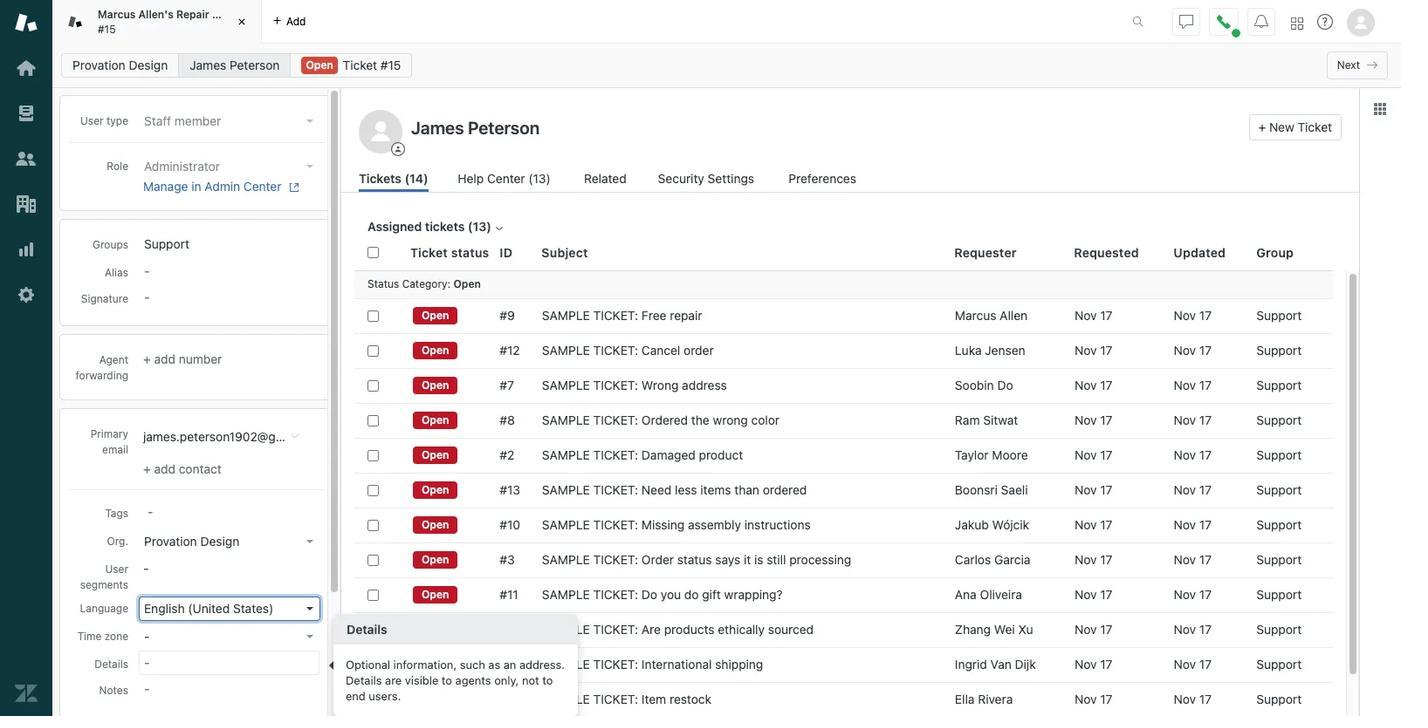 Task type: describe. For each thing, give the bounding box(es) containing it.
+ new ticket
[[1258, 120, 1332, 134]]

status category : open
[[368, 278, 481, 291]]

provation inside secondary element
[[72, 58, 125, 72]]

0 vertical spatial -
[[143, 561, 149, 576]]

ana oliveira
[[955, 587, 1022, 602]]

sample ticket: international shipping link
[[542, 657, 763, 673]]

do inside "link"
[[642, 587, 657, 602]]

says
[[715, 553, 740, 567]]

Select All Tickets checkbox
[[368, 247, 379, 259]]

products
[[664, 622, 715, 637]]

peterson
[[230, 58, 280, 72]]

allen
[[1000, 308, 1028, 323]]

sample ticket: missing assembly instructions
[[542, 518, 811, 532]]

role
[[107, 160, 128, 173]]

order
[[684, 343, 714, 358]]

do
[[684, 587, 699, 602]]

international
[[642, 657, 712, 672]]

ticket: for international
[[593, 657, 638, 672]]

notifications image
[[1254, 14, 1268, 28]]

views image
[[15, 102, 38, 125]]

tab containing marcus allen's repair ticket
[[52, 0, 262, 44]]

support for ella rivera
[[1256, 692, 1302, 707]]

zendesk products image
[[1291, 17, 1303, 29]]

ram sitwat
[[955, 413, 1018, 428]]

wrapping?
[[724, 587, 783, 602]]

customers image
[[15, 148, 38, 170]]

manage in admin center link
[[143, 179, 313, 195]]

only,
[[494, 674, 519, 688]]

preferences
[[789, 171, 856, 186]]

james peterson
[[190, 58, 280, 72]]

sample ticket: are products ethically sourced
[[542, 622, 814, 637]]

ticket: for need
[[593, 483, 638, 498]]

tickets (14)
[[359, 171, 428, 186]]

grid containing ticket status
[[341, 236, 1359, 717]]

james peterson link
[[178, 53, 291, 78]]

subject
[[542, 245, 588, 260]]

ana
[[955, 587, 977, 602]]

staff member button
[[139, 109, 320, 134]]

staff member
[[144, 113, 221, 128]]

sample ticket: cancel order
[[542, 343, 714, 358]]

ella
[[955, 692, 975, 707]]

open for #7
[[422, 379, 449, 392]]

primary
[[90, 428, 128, 441]]

requester
[[955, 245, 1017, 260]]

address
[[682, 378, 727, 393]]

:
[[447, 278, 451, 291]]

english
[[144, 601, 185, 616]]

get started image
[[15, 57, 38, 79]]

such
[[460, 659, 485, 673]]

arrow down image for staff member
[[306, 120, 313, 123]]

product
[[699, 448, 743, 463]]

sample ticket: damaged product
[[542, 448, 743, 463]]

open for #5
[[422, 658, 449, 671]]

#9
[[500, 308, 515, 323]]

support for jakub wójcik
[[1256, 518, 1302, 532]]

(13) for assigned tickets (13)
[[468, 219, 491, 234]]

sample ticket: free repair
[[542, 308, 702, 323]]

+ add number
[[143, 352, 222, 367]]

new
[[1269, 120, 1294, 134]]

ingrid van dijk
[[955, 657, 1036, 672]]

provation inside button
[[144, 534, 197, 549]]

marcus for marcus allen
[[955, 308, 996, 323]]

order
[[642, 553, 674, 567]]

provation design inside secondary element
[[72, 58, 168, 72]]

security settings
[[658, 171, 754, 186]]

support for luka jensen
[[1256, 343, 1302, 358]]

support for ana oliveira
[[1256, 587, 1302, 602]]

user for user type
[[80, 114, 104, 127]]

+ for + add contact
[[143, 462, 151, 477]]

contact
[[179, 462, 222, 477]]

staff
[[144, 113, 171, 128]]

support for soobin do
[[1256, 378, 1302, 393]]

help center (13) link
[[458, 169, 555, 192]]

ticket #15
[[343, 58, 401, 72]]

add button
[[262, 0, 316, 43]]

ticket inside secondary element
[[343, 58, 377, 72]]

open for #11
[[422, 588, 449, 601]]

add for add contact
[[154, 462, 175, 477]]

ella rivera
[[955, 692, 1013, 707]]

ticket inside marcus allen's repair ticket #15
[[212, 8, 244, 21]]

assigned tickets (13)
[[368, 219, 491, 234]]

states)
[[233, 601, 273, 616]]

(united
[[188, 601, 230, 616]]

- field
[[141, 503, 320, 522]]

user type
[[80, 114, 128, 127]]

+ for + new ticket
[[1258, 120, 1266, 134]]

open for #13
[[422, 484, 449, 497]]

sample ticket: order status says it is still processing
[[542, 553, 851, 567]]

ticket: for ordered
[[593, 413, 638, 428]]

wei
[[994, 622, 1015, 637]]

main element
[[0, 0, 52, 717]]

luka
[[955, 343, 982, 358]]

arrow down image for administrator
[[306, 165, 313, 168]]

sample ticket: do you do gift wrapping? link
[[542, 587, 783, 603]]

open inside secondary element
[[306, 58, 333, 72]]

not
[[522, 674, 539, 688]]

ethically
[[718, 622, 765, 637]]

support for carlos garcia
[[1256, 553, 1302, 567]]

james
[[190, 58, 226, 72]]

+ for + add number
[[143, 352, 151, 367]]

sample for sample ticket: need less items than ordered
[[542, 483, 590, 498]]

arrow down image for provation design
[[306, 540, 313, 544]]

soobin do
[[955, 378, 1013, 393]]

free
[[642, 308, 666, 323]]

xu
[[1018, 622, 1033, 637]]

0 vertical spatial details
[[347, 623, 387, 638]]

are
[[385, 674, 402, 688]]

ticket inside grid
[[410, 245, 448, 260]]

open for #10
[[422, 519, 449, 532]]

security settings link
[[658, 169, 759, 192]]

next
[[1337, 58, 1360, 72]]

category
[[402, 278, 447, 291]]

sample ticket: do you do gift wrapping?
[[542, 587, 783, 602]]

arrow down image for english (united states)
[[306, 608, 313, 611]]

apps image
[[1373, 102, 1387, 116]]

design inside secondary element
[[129, 58, 168, 72]]

tickets (14) link
[[359, 169, 428, 192]]

damaged
[[642, 448, 696, 463]]

- inside button
[[144, 629, 150, 644]]

sample for sample ticket: ordered the wrong color
[[542, 413, 590, 428]]

help center (13)
[[458, 171, 551, 186]]

boonsri
[[955, 483, 998, 498]]

sample ticket: damaged product link
[[542, 448, 743, 464]]

1 to from the left
[[442, 674, 452, 688]]

ticket status
[[410, 245, 489, 260]]

marcus allen
[[955, 308, 1028, 323]]

ticket: for free
[[593, 308, 638, 323]]

member
[[174, 113, 221, 128]]

1 vertical spatial status
[[677, 553, 712, 567]]



Task type: locate. For each thing, give the bounding box(es) containing it.
ticket: for item
[[593, 692, 638, 707]]

reporting image
[[15, 238, 38, 261]]

sample ticket: international shipping
[[542, 657, 763, 672]]

van
[[990, 657, 1012, 672]]

arrow down image
[[306, 120, 313, 123], [306, 165, 313, 168], [306, 635, 313, 639]]

sample for sample ticket: missing assembly instructions
[[542, 518, 590, 532]]

details up notes
[[94, 658, 128, 671]]

4 ticket: from the top
[[593, 413, 638, 428]]

1 vertical spatial design
[[200, 534, 239, 549]]

ticket
[[212, 8, 244, 21], [343, 58, 377, 72], [1298, 120, 1332, 134], [410, 245, 448, 260]]

moore
[[992, 448, 1028, 463]]

marcus allen's repair ticket #15
[[98, 8, 244, 35]]

carlos garcia
[[955, 553, 1030, 567]]

- right user segments on the bottom left
[[143, 561, 149, 576]]

support for ram sitwat
[[1256, 413, 1302, 428]]

ticket: for cancel
[[593, 343, 638, 358]]

type
[[106, 114, 128, 127]]

sample right '#11'
[[542, 587, 590, 602]]

provation design link
[[61, 53, 179, 78]]

as
[[488, 659, 500, 673]]

1 horizontal spatial provation
[[144, 534, 197, 549]]

information,
[[393, 659, 457, 673]]

+ left contact
[[143, 462, 151, 477]]

ticket: left need
[[593, 483, 638, 498]]

ticket: down sample ticket: cancel order link
[[593, 378, 638, 393]]

sample right #7 at the left of the page
[[542, 378, 590, 393]]

provation design button
[[139, 530, 320, 554]]

0 horizontal spatial design
[[129, 58, 168, 72]]

3 sample from the top
[[542, 378, 590, 393]]

support for boonsri saeli
[[1256, 483, 1302, 498]]

1 vertical spatial details
[[94, 658, 128, 671]]

related link
[[584, 169, 629, 192]]

sample for sample ticket: international shipping
[[542, 657, 590, 672]]

6 ticket: from the top
[[593, 483, 638, 498]]

provation design down - field
[[144, 534, 239, 549]]

ticket: inside 'link'
[[593, 518, 638, 532]]

+ right agent
[[143, 352, 151, 367]]

0 horizontal spatial marcus
[[98, 8, 136, 21]]

sample for sample ticket: order status says it is still processing
[[542, 553, 590, 567]]

marcus for marcus allen's repair ticket #15
[[98, 8, 136, 21]]

add inside "dropdown button"
[[286, 14, 306, 27]]

4 sample from the top
[[542, 413, 590, 428]]

user up segments
[[105, 563, 128, 576]]

1 horizontal spatial do
[[997, 378, 1013, 393]]

design inside button
[[200, 534, 239, 549]]

1 vertical spatial #15
[[381, 58, 401, 72]]

ticket: up sample ticket: cancel order
[[593, 308, 638, 323]]

#11
[[500, 587, 518, 602]]

ordered
[[763, 483, 807, 498]]

cancel
[[642, 343, 680, 358]]

1 ticket: from the top
[[593, 308, 638, 323]]

email
[[102, 443, 128, 457]]

ticket: left order
[[593, 553, 638, 567]]

user
[[80, 114, 104, 127], [105, 563, 128, 576]]

sample inside 'link'
[[542, 518, 590, 532]]

administrator
[[144, 159, 220, 174]]

0 vertical spatial +
[[1258, 120, 1266, 134]]

tickets
[[425, 219, 465, 234]]

1 sample from the top
[[542, 308, 590, 323]]

provation design
[[72, 58, 168, 72], [144, 534, 239, 549]]

3 ticket: from the top
[[593, 378, 638, 393]]

12 sample from the top
[[542, 692, 590, 707]]

7 sample from the top
[[542, 518, 590, 532]]

1 horizontal spatial center
[[487, 171, 525, 186]]

details inside optional information, such as an address. details are visible to agents only, not to end users.
[[346, 674, 382, 688]]

ticket: for missing
[[593, 518, 638, 532]]

2 ticket: from the top
[[593, 343, 638, 358]]

2 vertical spatial add
[[154, 462, 175, 477]]

it
[[744, 553, 751, 567]]

#15 inside secondary element
[[381, 58, 401, 72]]

marcus left allen's
[[98, 8, 136, 21]]

user for user segments
[[105, 563, 128, 576]]

grid
[[341, 236, 1359, 717]]

taylor moore
[[955, 448, 1028, 463]]

#10
[[500, 518, 520, 532]]

primary email
[[90, 428, 128, 457]]

9 ticket: from the top
[[593, 587, 638, 602]]

+ left new
[[1258, 120, 1266, 134]]

ticket: left are
[[593, 622, 638, 637]]

0 vertical spatial status
[[451, 245, 489, 260]]

5 ticket: from the top
[[593, 448, 638, 463]]

ticket: up the sample ticket: item restock
[[593, 657, 638, 672]]

do left 'you'
[[642, 587, 657, 602]]

do
[[997, 378, 1013, 393], [642, 587, 657, 602]]

open for #3
[[422, 553, 449, 567]]

design down - field
[[200, 534, 239, 549]]

signature
[[81, 292, 128, 306]]

sample up address.
[[542, 622, 590, 637]]

zendesk support image
[[15, 11, 38, 34]]

ticket: for are
[[593, 622, 638, 637]]

sample for sample ticket: wrong address
[[542, 378, 590, 393]]

oliveira
[[980, 587, 1022, 602]]

manage in admin center
[[143, 179, 281, 194]]

sample right an
[[542, 657, 590, 672]]

agent forwarding
[[75, 354, 128, 382]]

open for #12
[[422, 344, 449, 357]]

user inside user segments
[[105, 563, 128, 576]]

8 ticket: from the top
[[593, 553, 638, 567]]

taylor
[[955, 448, 989, 463]]

0 vertical spatial #15
[[98, 22, 116, 35]]

support for ingrid van dijk
[[1256, 657, 1302, 672]]

2 vertical spatial arrow down image
[[306, 635, 313, 639]]

1 horizontal spatial (13)
[[528, 171, 551, 186]]

get help image
[[1317, 14, 1333, 30]]

arrow down image down - field
[[306, 540, 313, 544]]

arrow down image inside english (united states) button
[[306, 608, 313, 611]]

gift
[[702, 587, 721, 602]]

ticket: left damaged
[[593, 448, 638, 463]]

missing
[[642, 518, 685, 532]]

+ inside button
[[1258, 120, 1266, 134]]

arrow down image for -
[[306, 635, 313, 639]]

11 sample from the top
[[542, 657, 590, 672]]

secondary element
[[52, 48, 1401, 83]]

need
[[642, 483, 672, 498]]

11 ticket: from the top
[[593, 657, 638, 672]]

0 vertical spatial provation design
[[72, 58, 168, 72]]

1 vertical spatial do
[[642, 587, 657, 602]]

sample right #10
[[542, 518, 590, 532]]

ticket: for wrong
[[593, 378, 638, 393]]

0 horizontal spatial to
[[442, 674, 452, 688]]

1 vertical spatial -
[[144, 629, 150, 644]]

ticket: left 'you'
[[593, 587, 638, 602]]

shipping
[[715, 657, 763, 672]]

center right help
[[487, 171, 525, 186]]

2 sample from the top
[[542, 343, 590, 358]]

3 arrow down image from the top
[[306, 635, 313, 639]]

english (united states)
[[144, 601, 273, 616]]

status left says
[[677, 553, 712, 567]]

1 horizontal spatial status
[[677, 553, 712, 567]]

0 horizontal spatial #15
[[98, 22, 116, 35]]

ticket: inside "link"
[[593, 587, 638, 602]]

0 vertical spatial arrow down image
[[306, 120, 313, 123]]

number
[[179, 352, 222, 367]]

provation design inside button
[[144, 534, 239, 549]]

add for add number
[[154, 352, 175, 367]]

sample right #3
[[542, 553, 590, 567]]

0 vertical spatial do
[[997, 378, 1013, 393]]

arrow down image inside - button
[[306, 635, 313, 639]]

ticket: left missing
[[593, 518, 638, 532]]

1 vertical spatial (13)
[[468, 219, 491, 234]]

9 sample from the top
[[542, 587, 590, 602]]

to down address.
[[542, 674, 553, 688]]

2 vertical spatial +
[[143, 462, 151, 477]]

2 to from the left
[[542, 674, 553, 688]]

open
[[306, 58, 333, 72], [453, 278, 481, 291], [422, 309, 449, 322], [422, 344, 449, 357], [422, 379, 449, 392], [422, 414, 449, 427], [422, 449, 449, 462], [422, 484, 449, 497], [422, 519, 449, 532], [422, 553, 449, 567], [422, 588, 449, 601], [422, 658, 449, 671], [422, 693, 449, 706]]

#15 inside marcus allen's repair ticket #15
[[98, 22, 116, 35]]

agent
[[99, 354, 128, 367]]

admin image
[[15, 284, 38, 306]]

1 arrow down image from the top
[[306, 540, 313, 544]]

(13) right tickets
[[468, 219, 491, 234]]

support for taylor moore
[[1256, 448, 1302, 463]]

0 horizontal spatial (13)
[[468, 219, 491, 234]]

2 vertical spatial details
[[346, 674, 382, 688]]

sample right #12
[[542, 343, 590, 358]]

- right 'zone' on the bottom left of the page
[[144, 629, 150, 644]]

add left number
[[154, 352, 175, 367]]

1 arrow down image from the top
[[306, 120, 313, 123]]

ticket: for do
[[593, 587, 638, 602]]

color
[[751, 413, 780, 428]]

open for #9
[[422, 309, 449, 322]]

requested
[[1074, 245, 1139, 260]]

1 horizontal spatial to
[[542, 674, 553, 688]]

5 sample from the top
[[542, 448, 590, 463]]

sample ticket: are products ethically sourced link
[[542, 622, 814, 638]]

7 ticket: from the top
[[593, 518, 638, 532]]

repair
[[670, 308, 702, 323]]

zhang wei xu
[[955, 622, 1033, 637]]

zendesk image
[[15, 683, 38, 705]]

sample ticket: item restock link
[[542, 692, 711, 708]]

marcus up luka
[[955, 308, 996, 323]]

0 vertical spatial marcus
[[98, 8, 136, 21]]

0 vertical spatial add
[[286, 14, 306, 27]]

ticket: down sample ticket: wrong address link
[[593, 413, 638, 428]]

0 vertical spatial design
[[129, 58, 168, 72]]

button displays agent's chat status as invisible. image
[[1179, 14, 1193, 28]]

sample ticket: wrong address link
[[542, 378, 727, 394]]

preferences link
[[789, 169, 860, 192]]

None checkbox
[[368, 380, 379, 392], [368, 485, 379, 496], [368, 520, 379, 531], [368, 625, 379, 636], [368, 694, 379, 706], [368, 380, 379, 392], [368, 485, 379, 496], [368, 520, 379, 531], [368, 625, 379, 636], [368, 694, 379, 706]]

10 ticket: from the top
[[593, 622, 638, 637]]

6 sample from the top
[[542, 483, 590, 498]]

tags
[[105, 507, 128, 520]]

to right visible on the bottom left of page
[[442, 674, 452, 688]]

sample inside "link"
[[542, 587, 590, 602]]

sample right #9
[[542, 308, 590, 323]]

1 vertical spatial provation design
[[144, 534, 239, 549]]

do right soobin
[[997, 378, 1013, 393]]

0 vertical spatial (13)
[[528, 171, 551, 186]]

open for #2
[[422, 449, 449, 462]]

1 horizontal spatial user
[[105, 563, 128, 576]]

center right 'admin'
[[243, 179, 281, 194]]

tab
[[52, 0, 262, 44]]

details down optional
[[346, 674, 382, 688]]

visible
[[405, 674, 438, 688]]

add right 'close' icon
[[286, 14, 306, 27]]

status left 'id'
[[451, 245, 489, 260]]

you
[[661, 587, 681, 602]]

tickets
[[359, 171, 402, 186]]

less
[[675, 483, 697, 498]]

alias
[[105, 266, 128, 279]]

tabs tab list
[[52, 0, 1114, 44]]

1 horizontal spatial design
[[200, 534, 239, 549]]

provation right org.
[[144, 534, 197, 549]]

ticket: down sample ticket: free repair link
[[593, 343, 638, 358]]

0 horizontal spatial status
[[451, 245, 489, 260]]

ticket: for damaged
[[593, 448, 638, 463]]

arrow down image inside staff member button
[[306, 120, 313, 123]]

an
[[503, 659, 516, 673]]

wrong
[[713, 413, 748, 428]]

sample for sample ticket: cancel order
[[542, 343, 590, 358]]

None checkbox
[[368, 310, 379, 322], [368, 345, 379, 357], [368, 415, 379, 426], [368, 450, 379, 461], [368, 555, 379, 566], [368, 590, 379, 601], [368, 660, 379, 671], [368, 310, 379, 322], [368, 345, 379, 357], [368, 415, 379, 426], [368, 450, 379, 461], [368, 555, 379, 566], [368, 590, 379, 601], [368, 660, 379, 671]]

open for #8
[[422, 414, 449, 427]]

1 horizontal spatial marcus
[[955, 308, 996, 323]]

17
[[1100, 308, 1113, 323], [1199, 308, 1212, 323], [1100, 343, 1113, 358], [1199, 343, 1212, 358], [1100, 378, 1113, 393], [1199, 378, 1212, 393], [1100, 413, 1113, 428], [1199, 413, 1212, 428], [1100, 448, 1113, 463], [1199, 448, 1212, 463], [1100, 483, 1113, 498], [1199, 483, 1212, 498], [1100, 518, 1113, 532], [1199, 518, 1212, 532], [1100, 553, 1113, 567], [1199, 553, 1212, 567], [1100, 587, 1113, 602], [1199, 587, 1212, 602], [1100, 622, 1113, 637], [1199, 622, 1212, 637], [1100, 657, 1113, 672], [1199, 657, 1212, 672], [1100, 692, 1113, 707], [1199, 692, 1212, 707]]

details up optional
[[347, 623, 387, 638]]

provation up user type
[[72, 58, 125, 72]]

0 horizontal spatial do
[[642, 587, 657, 602]]

0 vertical spatial arrow down image
[[306, 540, 313, 544]]

1 vertical spatial arrow down image
[[306, 608, 313, 611]]

sample for sample ticket: item restock
[[542, 692, 590, 707]]

sample right #13
[[542, 483, 590, 498]]

sample right the #2 at left bottom
[[542, 448, 590, 463]]

sample for sample ticket: damaged product
[[542, 448, 590, 463]]

arrow down image inside administrator button
[[306, 165, 313, 168]]

wójcik
[[992, 518, 1029, 532]]

0 horizontal spatial center
[[243, 179, 281, 194]]

sample ticket: ordered the wrong color
[[542, 413, 780, 428]]

marcus inside marcus allen's repair ticket #15
[[98, 8, 136, 21]]

support for zhang wei xu
[[1256, 622, 1302, 637]]

1 vertical spatial add
[[154, 352, 175, 367]]

sample for sample ticket: do you do gift wrapping?
[[542, 587, 590, 602]]

close image
[[233, 13, 251, 31]]

1 vertical spatial marcus
[[955, 308, 996, 323]]

design down marcus allen's repair ticket #15
[[129, 58, 168, 72]]

0 vertical spatial provation
[[72, 58, 125, 72]]

ticket: for order
[[593, 553, 638, 567]]

10 sample from the top
[[542, 622, 590, 637]]

provation design up type on the top left of page
[[72, 58, 168, 72]]

1 vertical spatial provation
[[144, 534, 197, 549]]

ticket: left item
[[593, 692, 638, 707]]

(13) for help center (13)
[[528, 171, 551, 186]]

0 horizontal spatial user
[[80, 114, 104, 127]]

sample ticket: free repair link
[[542, 308, 702, 324]]

instructions
[[744, 518, 811, 532]]

sample right #8
[[542, 413, 590, 428]]

optional information, such as an address. details are visible to agents only, not to end users.
[[346, 659, 565, 704]]

marcus inside grid
[[955, 308, 996, 323]]

arrow down image right "states)"
[[306, 608, 313, 611]]

8 sample from the top
[[542, 553, 590, 567]]

repair
[[176, 8, 209, 21]]

marcus
[[98, 8, 136, 21], [955, 308, 996, 323]]

1 vertical spatial +
[[143, 352, 151, 367]]

notes
[[99, 684, 128, 697]]

1 vertical spatial arrow down image
[[306, 165, 313, 168]]

1 horizontal spatial #15
[[381, 58, 401, 72]]

sample down address.
[[542, 692, 590, 707]]

2 arrow down image from the top
[[306, 608, 313, 611]]

organizations image
[[15, 193, 38, 216]]

None text field
[[406, 114, 1242, 141]]

zone
[[105, 630, 128, 643]]

(13) left related
[[528, 171, 551, 186]]

optional
[[346, 659, 390, 673]]

status
[[451, 245, 489, 260], [677, 553, 712, 567]]

+ new ticket button
[[1249, 114, 1342, 141]]

1 vertical spatial user
[[105, 563, 128, 576]]

are
[[642, 622, 661, 637]]

sample ticket: need less items than ordered
[[542, 483, 807, 498]]

12 ticket: from the top
[[593, 692, 638, 707]]

user left type on the top left of page
[[80, 114, 104, 127]]

+
[[1258, 120, 1266, 134], [143, 352, 151, 367], [143, 462, 151, 477]]

0 horizontal spatial provation
[[72, 58, 125, 72]]

2 arrow down image from the top
[[306, 165, 313, 168]]

sample for sample ticket: are products ethically sourced
[[542, 622, 590, 637]]

0 vertical spatial user
[[80, 114, 104, 127]]

arrow down image
[[306, 540, 313, 544], [306, 608, 313, 611]]

admin
[[205, 179, 240, 194]]

sample for sample ticket: free repair
[[542, 308, 590, 323]]

time
[[77, 630, 102, 643]]

item
[[642, 692, 666, 707]]

ticket inside button
[[1298, 120, 1332, 134]]

sample ticket: cancel order link
[[542, 343, 714, 359]]

support for marcus allen
[[1256, 308, 1302, 323]]

users.
[[369, 690, 401, 704]]

arrow down image inside provation design button
[[306, 540, 313, 544]]

add left contact
[[154, 462, 175, 477]]



Task type: vqa. For each thing, say whether or not it's contained in the screenshot.
18 on the right top of the page
no



